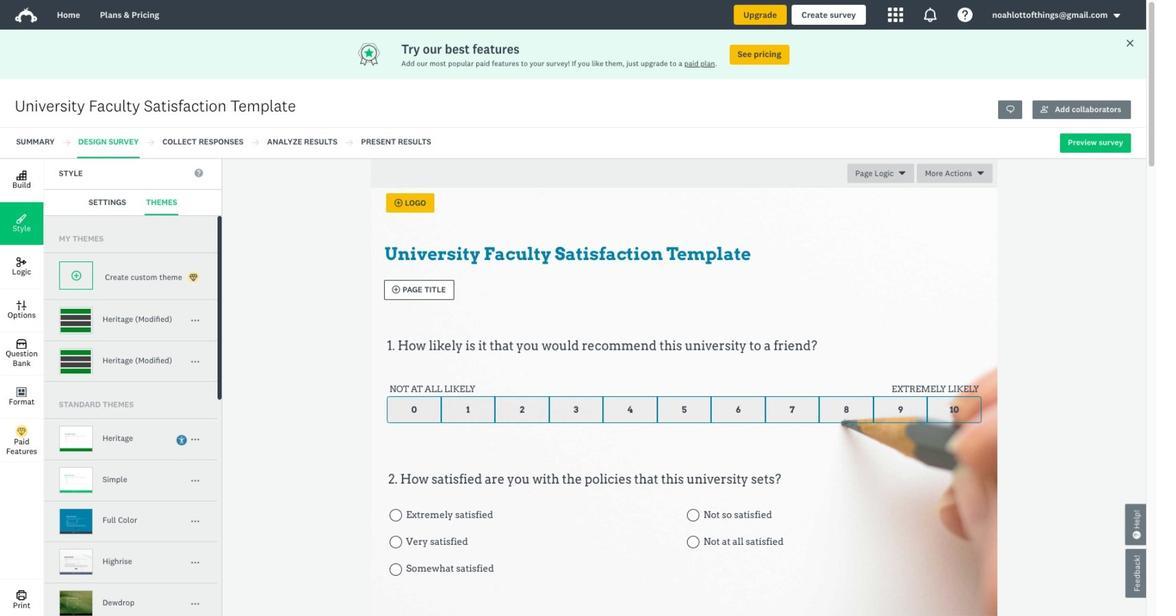 Task type: locate. For each thing, give the bounding box(es) containing it.
7 element
[[786, 405, 799, 415]]

1 horizontal spatial products icon image
[[923, 7, 938, 22]]

0 horizontal spatial products icon image
[[889, 7, 903, 22]]

products icon image
[[889, 7, 903, 22], [923, 7, 938, 22]]

help icon image
[[958, 7, 973, 22]]

3 element
[[570, 405, 583, 415]]

2 products icon image from the left
[[923, 7, 938, 22]]

dropdown arrow image
[[1113, 11, 1122, 20]]

rewards image
[[357, 42, 402, 67]]

1 element
[[462, 405, 474, 415]]



Task type: vqa. For each thing, say whether or not it's contained in the screenshot.
Open menu icon
no



Task type: describe. For each thing, give the bounding box(es) containing it.
5 element
[[678, 405, 691, 415]]

2 element
[[516, 405, 528, 415]]

6 element
[[732, 405, 745, 415]]

0 element
[[408, 405, 420, 415]]

4 element
[[624, 405, 637, 415]]

surveymonkey logo image
[[15, 7, 37, 23]]

1 products icon image from the left
[[889, 7, 903, 22]]



